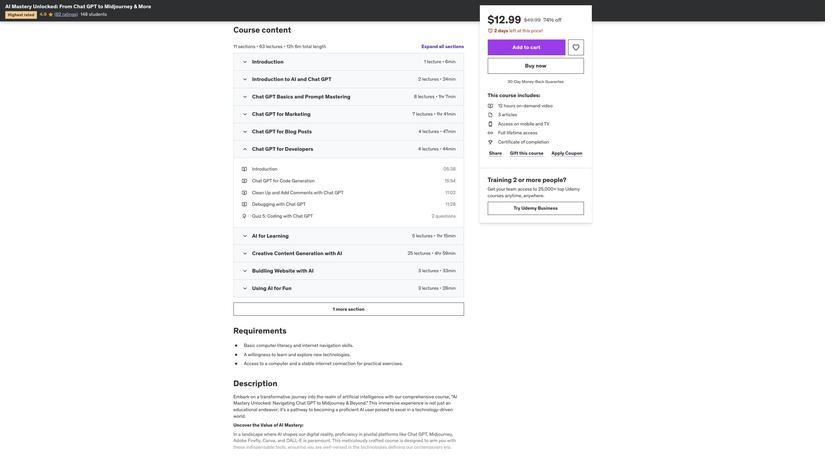 Task type: locate. For each thing, give the bounding box(es) containing it.
access for this course includes:
[[498, 121, 513, 127]]

& left the more
[[134, 3, 137, 10]]

28min
[[443, 285, 456, 291]]

2 left questions
[[432, 213, 435, 219]]

4 down 4 lectures • 47min at the right top of the page
[[418, 146, 421, 152]]

sections right 11
[[238, 43, 255, 49]]

rated
[[24, 12, 34, 17]]

3 small image from the top
[[242, 111, 248, 118]]

1hr left 7min
[[439, 94, 445, 100]]

share button
[[488, 147, 503, 160]]

artificial
[[342, 394, 359, 400]]

course up hours at the top of page
[[499, 92, 516, 99]]

1 vertical spatial unlocked:
[[251, 400, 272, 406]]

basic
[[244, 343, 255, 349]]

0 horizontal spatial is
[[303, 438, 307, 444]]

1 horizontal spatial udemy
[[565, 186, 580, 192]]

0 vertical spatial more
[[526, 176, 541, 184]]

get
[[488, 186, 495, 192]]

internet down new
[[316, 361, 332, 367]]

in down meticulously
[[348, 444, 352, 449]]

prompt
[[305, 93, 324, 100]]

1 vertical spatial of
[[337, 394, 341, 400]]

0 vertical spatial 1
[[424, 59, 426, 65]]

internet
[[302, 343, 318, 349], [316, 361, 332, 367]]

not
[[429, 400, 436, 406]]

1 vertical spatial 1hr
[[437, 111, 443, 117]]

uncover
[[233, 422, 251, 428]]

introduction up basics
[[252, 76, 284, 83]]

1 vertical spatial midjourney
[[322, 400, 345, 406]]

and right basics
[[294, 93, 304, 100]]

1 vertical spatial course
[[529, 150, 544, 156]]

1 more section button
[[233, 303, 464, 316]]

2 horizontal spatial is
[[425, 400, 428, 406]]

• for ai for learning
[[434, 233, 436, 239]]

reality,
[[320, 431, 334, 437]]

and down a willingness to learn and explore new technologies.
[[289, 361, 297, 367]]

0 vertical spatial computer
[[256, 343, 276, 349]]

for for blog
[[277, 128, 284, 135]]

2 vertical spatial introduction
[[252, 166, 277, 172]]

2 inside training 2 or more people? get your team access to 25,000+ top udemy courses anytime, anywhere.
[[513, 176, 517, 184]]

cart
[[530, 44, 541, 50]]

xsmall image for full lifetime access
[[488, 130, 493, 136]]

1 horizontal spatial on
[[514, 121, 519, 127]]

on inside embark on a transformative journey into the realm of artificial intelligence with our comprehensive course, "ai mastery unlocked: navigating chat gpt to midjourney & beyond." this immersive experience is not just an educational endeavor; it's a pathway to becoming a proficient ai user poised to excel in a technology-driven world. uncover the value of ai mastery: in a landscape where ai shapes our digital reality, proficiency in pivotal platforms like chat gpt, midjourney, adobe firefly, canva, and dall-e is paramount. this meticulously crafted course is designed to arm you with these indispensable tools, ensuring you are well-versed in the technologies defining our contemporary era.
[[251, 394, 256, 400]]

sections right all
[[445, 44, 464, 49]]

endeavor;
[[259, 407, 279, 413]]

1 horizontal spatial &
[[346, 400, 349, 406]]

expand all sections button
[[422, 40, 464, 53]]

indispensable
[[246, 444, 275, 449]]

xsmall image
[[488, 121, 493, 127], [488, 130, 493, 136], [242, 166, 247, 173], [242, 213, 247, 220], [233, 361, 239, 367]]

course down completion
[[529, 150, 544, 156]]

2 days left at this price!
[[494, 28, 543, 34]]

this right at
[[523, 28, 530, 34]]

2 vertical spatial of
[[274, 422, 278, 428]]

on right embark
[[251, 394, 256, 400]]

1 vertical spatial access
[[518, 186, 532, 192]]

and inside embark on a transformative journey into the realm of artificial intelligence with our comprehensive course, "ai mastery unlocked: navigating chat gpt to midjourney & beyond." this immersive experience is not just an educational endeavor; it's a pathway to becoming a proficient ai user poised to excel in a technology-driven world. uncover the value of ai mastery: in a landscape where ai shapes our digital reality, proficiency in pivotal platforms like chat gpt, midjourney, adobe firefly, canva, and dall-e is paramount. this meticulously crafted course is designed to arm you with these indispensable tools, ensuring you are well-versed in the technologies defining our contemporary era.
[[278, 438, 285, 444]]

5 small image from the top
[[242, 146, 248, 153]]

landscape
[[242, 431, 263, 437]]

44min
[[443, 146, 456, 152]]

value
[[261, 422, 273, 428]]

• for chat gpt for developers
[[440, 146, 442, 152]]

to up basics
[[285, 76, 290, 83]]

mastering
[[325, 93, 351, 100]]

9 small image from the top
[[242, 285, 248, 292]]

1 small image from the top
[[242, 76, 248, 83]]

• left 12h 6m
[[284, 43, 285, 49]]

and left tv
[[535, 121, 543, 127]]

courses
[[488, 193, 504, 199]]

to
[[98, 3, 103, 10], [524, 44, 529, 50], [285, 76, 290, 83], [533, 186, 537, 192], [272, 352, 276, 358], [260, 361, 264, 367], [317, 400, 321, 406], [309, 407, 313, 413], [390, 407, 394, 413], [424, 438, 429, 444]]

chat left basics
[[252, 93, 264, 100]]

1 inside 'button'
[[333, 306, 335, 312]]

sections inside expand all sections dropdown button
[[445, 44, 464, 49]]

0 vertical spatial unlocked:
[[33, 3, 58, 10]]

• left 33min
[[440, 268, 442, 274]]

4 lectures • 44min
[[418, 146, 456, 152]]

is left not
[[425, 400, 428, 406]]

for left blog
[[277, 128, 284, 135]]

3 down 25 lectures • 4hr 59min
[[418, 268, 421, 274]]

access down the 3 articles
[[498, 121, 513, 127]]

• left 4hr
[[432, 251, 434, 256]]

1 vertical spatial 4
[[418, 146, 421, 152]]

unlocked: up endeavor; in the left bottom of the page
[[251, 400, 272, 406]]

access for requirements
[[244, 361, 259, 367]]

includes:
[[518, 92, 540, 99]]

lectures right 8
[[418, 94, 435, 100]]

1 horizontal spatial course
[[499, 92, 516, 99]]

1 vertical spatial udemy
[[521, 205, 537, 211]]

1 horizontal spatial the
[[317, 394, 324, 400]]

0 horizontal spatial more
[[336, 306, 347, 312]]

full
[[498, 130, 506, 136]]

1 vertical spatial this
[[519, 150, 528, 156]]

journey
[[292, 394, 307, 400]]

posts
[[298, 128, 312, 135]]

2 vertical spatial 3
[[418, 285, 421, 291]]

of down full lifetime access
[[521, 139, 525, 145]]

2 for 2 questions
[[432, 213, 435, 219]]

this course includes:
[[488, 92, 540, 99]]

of right realm
[[337, 394, 341, 400]]

1 horizontal spatial of
[[337, 394, 341, 400]]

1 horizontal spatial access
[[498, 121, 513, 127]]

small image for buidling website with ai
[[242, 268, 248, 275]]

11
[[233, 43, 237, 49]]

generation up comments at the left top of the page
[[292, 178, 315, 184]]

of
[[521, 139, 525, 145], [337, 394, 341, 400], [274, 422, 278, 428]]

2 vertical spatial the
[[353, 444, 360, 449]]

on
[[514, 121, 519, 127], [251, 394, 256, 400]]

our up e
[[299, 431, 306, 437]]

3 down 3 lectures • 33min
[[418, 285, 421, 291]]

2 vertical spatial 1hr
[[437, 233, 443, 239]]

now
[[536, 62, 547, 69]]

lectures for creative content generation with ai
[[414, 251, 431, 256]]

11:28
[[446, 201, 456, 207]]

• left 7min
[[436, 94, 437, 100]]

0 vertical spatial udemy
[[565, 186, 580, 192]]

lectures for introduction to ai and chat gpt
[[422, 76, 439, 82]]

buy now
[[525, 62, 547, 69]]

1 vertical spatial computer
[[269, 361, 288, 367]]

requirements
[[233, 326, 287, 336]]

unlocked: inside embark on a transformative journey into the realm of artificial intelligence with our comprehensive course, "ai mastery unlocked: navigating chat gpt to midjourney & beyond." this immersive experience is not just an educational endeavor; it's a pathway to becoming a proficient ai user poised to excel in a technology-driven world. uncover the value of ai mastery: in a landscape where ai shapes our digital reality, proficiency in pivotal platforms like chat gpt, midjourney, adobe firefly, canva, and dall-e is paramount. this meticulously crafted course is designed to arm you with these indispensable tools, ensuring you are well-versed in the technologies defining our contemporary era.
[[251, 400, 272, 406]]

to up anywhere.
[[533, 186, 537, 192]]

6 small image from the top
[[242, 233, 248, 240]]

2 horizontal spatial of
[[521, 139, 525, 145]]

access inside training 2 or more people? get your team access to 25,000+ top udemy courses anytime, anywhere.
[[518, 186, 532, 192]]

0 horizontal spatial access
[[244, 361, 259, 367]]

5:
[[263, 213, 266, 219]]

1 horizontal spatial more
[[526, 176, 541, 184]]

1 vertical spatial add
[[281, 190, 289, 196]]

mastery:
[[285, 422, 303, 428]]

25,000+
[[538, 186, 556, 192]]

chat up the 'prompt'
[[308, 76, 320, 83]]

generation right 'content'
[[296, 250, 324, 257]]

comments
[[290, 190, 313, 196]]

3 articles
[[498, 112, 517, 118]]

you left are
[[307, 444, 314, 449]]

the up landscape
[[252, 422, 260, 428]]

0 horizontal spatial mastery
[[12, 3, 32, 10]]

ai
[[5, 3, 10, 10], [291, 76, 296, 83], [252, 233, 257, 239], [337, 250, 342, 257], [309, 268, 314, 274], [268, 285, 273, 292], [360, 407, 364, 413], [279, 422, 284, 428], [278, 431, 282, 437]]

course down platforms
[[385, 438, 399, 444]]

lectures down "7 lectures • 1hr 41min"
[[423, 129, 439, 135]]

computer up willingness on the bottom
[[256, 343, 276, 349]]

12 hours on-demand video
[[498, 103, 553, 109]]

1 for 1 lecture • 6min
[[424, 59, 426, 65]]

add inside button
[[513, 44, 523, 50]]

lectures right 7
[[416, 111, 433, 117]]

this
[[488, 92, 498, 99], [369, 400, 378, 406], [332, 438, 341, 444]]

udemy right top
[[565, 186, 580, 192]]

completion
[[526, 139, 549, 145]]

using ai for fun
[[252, 285, 292, 292]]

1 vertical spatial access
[[244, 361, 259, 367]]

• left 24min
[[440, 76, 442, 82]]

1 horizontal spatial 1
[[424, 59, 426, 65]]

on-
[[517, 103, 524, 109]]

lectures for chat gpt for developers
[[422, 146, 439, 152]]

lectures down 3 lectures • 33min
[[422, 285, 439, 291]]

0 vertical spatial of
[[521, 139, 525, 145]]

midjourney inside embark on a transformative journey into the realm of artificial intelligence with our comprehensive course, "ai mastery unlocked: navigating chat gpt to midjourney & beyond." this immersive experience is not just an educational endeavor; it's a pathway to becoming a proficient ai user poised to excel in a technology-driven world. uncover the value of ai mastery: in a landscape where ai shapes our digital reality, proficiency in pivotal platforms like chat gpt, midjourney, adobe firefly, canva, and dall-e is paramount. this meticulously crafted course is designed to arm you with these indispensable tools, ensuring you are well-versed in the technologies defining our contemporary era.
[[322, 400, 345, 406]]

midjourney
[[104, 3, 133, 10], [322, 400, 345, 406]]

1 horizontal spatial you
[[439, 438, 446, 444]]

1 left the section
[[333, 306, 335, 312]]

literacy
[[277, 343, 292, 349]]

for left the code
[[273, 178, 279, 184]]

0 horizontal spatial 1
[[333, 306, 335, 312]]

0 vertical spatial on
[[514, 121, 519, 127]]

& inside embark on a transformative journey into the realm of artificial intelligence with our comprehensive course, "ai mastery unlocked: navigating chat gpt to midjourney & beyond." this immersive experience is not just an educational endeavor; it's a pathway to becoming a proficient ai user poised to excel in a technology-driven world. uncover the value of ai mastery: in a landscape where ai shapes our digital reality, proficiency in pivotal platforms like chat gpt, midjourney, adobe firefly, canva, and dall-e is paramount. this meticulously crafted course is designed to arm you with these indispensable tools, ensuring you are well-versed in the technologies defining our contemporary era.
[[346, 400, 349, 406]]

tools,
[[276, 444, 287, 449]]

2 right alarm image
[[494, 28, 497, 34]]

1 horizontal spatial mastery
[[233, 400, 250, 406]]

this
[[523, 28, 530, 34], [519, 150, 528, 156]]

add to cart button
[[488, 39, 565, 55]]

7 small image from the top
[[242, 251, 248, 257]]

add down the code
[[281, 190, 289, 196]]

148 students
[[80, 11, 107, 17]]

on up full lifetime access
[[514, 121, 519, 127]]

more inside training 2 or more people? get your team access to 25,000+ top udemy courses anytime, anywhere.
[[526, 176, 541, 184]]

2 lectures • 24min
[[418, 76, 456, 82]]

access down mobile
[[523, 130, 538, 136]]

chat
[[73, 3, 85, 10], [308, 76, 320, 83], [252, 93, 264, 100], [252, 111, 264, 117], [252, 128, 264, 135], [252, 146, 264, 152], [252, 178, 262, 184], [324, 190, 334, 196], [286, 201, 296, 207], [293, 213, 303, 219], [296, 400, 306, 406], [408, 431, 417, 437]]

of right value
[[274, 422, 278, 428]]

1 4 from the top
[[419, 129, 421, 135]]

a
[[265, 361, 267, 367], [298, 361, 301, 367], [257, 394, 259, 400], [287, 407, 289, 413], [336, 407, 338, 413], [412, 407, 414, 413], [238, 431, 241, 437]]

lectures down 25 lectures • 4hr 59min
[[422, 268, 439, 274]]

0 vertical spatial access
[[498, 121, 513, 127]]

expand all sections
[[422, 44, 464, 49]]

0 vertical spatial &
[[134, 3, 137, 10]]

more
[[526, 176, 541, 184], [336, 306, 347, 312]]

0 vertical spatial 4
[[419, 129, 421, 135]]

introduction
[[252, 58, 284, 65], [252, 76, 284, 83], [252, 166, 277, 172]]

midjourney up students
[[104, 3, 133, 10]]

0 vertical spatial 1hr
[[439, 94, 445, 100]]

0 horizontal spatial course
[[385, 438, 399, 444]]

1 horizontal spatial add
[[513, 44, 523, 50]]

pivotal
[[364, 431, 377, 437]]

guarantee
[[545, 79, 564, 84]]

midjourney,
[[429, 431, 453, 437]]

for left marketing
[[277, 111, 284, 117]]

0 vertical spatial midjourney
[[104, 3, 133, 10]]

creative
[[252, 250, 273, 257]]

gift this course
[[510, 150, 544, 156]]

add down 2 days left at this price!
[[513, 44, 523, 50]]

1 horizontal spatial unlocked:
[[251, 400, 272, 406]]

0 vertical spatial our
[[395, 394, 402, 400]]

12
[[498, 103, 503, 109]]

our up immersive
[[395, 394, 402, 400]]

0 horizontal spatial this
[[332, 438, 341, 444]]

generation
[[292, 178, 315, 184], [296, 250, 324, 257]]

0 horizontal spatial the
[[252, 422, 260, 428]]

3 for buidling website with ai
[[418, 268, 421, 274]]

section
[[348, 306, 365, 312]]

0 vertical spatial you
[[439, 438, 446, 444]]

2 vertical spatial course
[[385, 438, 399, 444]]

1hr left 15min on the right
[[437, 233, 443, 239]]

4hr
[[435, 251, 442, 256]]

1 vertical spatial our
[[299, 431, 306, 437]]

this inside gift this course link
[[519, 150, 528, 156]]

8 small image from the top
[[242, 268, 248, 275]]

0 horizontal spatial add
[[281, 190, 289, 196]]

on for access
[[514, 121, 519, 127]]

2 4 from the top
[[418, 146, 421, 152]]

gift
[[510, 150, 518, 156]]

lectures for using ai for fun
[[422, 285, 439, 291]]

0 horizontal spatial our
[[299, 431, 306, 437]]

1 vertical spatial mastery
[[233, 400, 250, 406]]

business
[[538, 205, 558, 211]]

fun
[[282, 285, 292, 292]]

lectures down lecture on the right of page
[[422, 76, 439, 82]]

xsmall image for access to a computer and a stable internet connection for practical exercises.
[[233, 361, 239, 367]]

4 lectures • 47min
[[419, 129, 456, 135]]

30-
[[508, 79, 514, 84]]

to left cart
[[524, 44, 529, 50]]

1 vertical spatial introduction
[[252, 76, 284, 83]]

lectures right 25
[[414, 251, 431, 256]]

0 vertical spatial internet
[[302, 343, 318, 349]]

is right e
[[303, 438, 307, 444]]

is down "like" on the left of the page
[[400, 438, 403, 444]]

1 vertical spatial 3
[[418, 268, 421, 274]]

4
[[419, 129, 421, 135], [418, 146, 421, 152]]

59min
[[443, 251, 456, 256]]

small image for chat gpt for developers
[[242, 146, 248, 153]]

0 horizontal spatial unlocked:
[[33, 3, 58, 10]]

1 vertical spatial this
[[369, 400, 378, 406]]

coupon
[[565, 150, 583, 156]]

for for code
[[273, 178, 279, 184]]

our down designed
[[406, 444, 413, 449]]

0 vertical spatial course
[[499, 92, 516, 99]]

2 horizontal spatial this
[[488, 92, 498, 99]]

introduction down 63
[[252, 58, 284, 65]]

for down chat gpt for blog posts at top left
[[277, 146, 284, 152]]

small image
[[242, 76, 248, 83], [242, 94, 248, 100], [242, 111, 248, 118], [242, 129, 248, 135], [242, 146, 248, 153], [242, 233, 248, 240], [242, 251, 248, 257], [242, 268, 248, 275], [242, 285, 248, 292]]

for left fun
[[274, 285, 281, 292]]

1 vertical spatial on
[[251, 394, 256, 400]]

1 vertical spatial 1
[[333, 306, 335, 312]]

4 small image from the top
[[242, 129, 248, 135]]

0 vertical spatial add
[[513, 44, 523, 50]]

lectures right 5
[[416, 233, 433, 239]]

2 vertical spatial this
[[332, 438, 341, 444]]

0 vertical spatial introduction
[[252, 58, 284, 65]]

you down midjourney,
[[439, 438, 446, 444]]

8 lectures • 1hr 7min
[[414, 94, 456, 100]]

1 vertical spatial in
[[359, 431, 363, 437]]

1 vertical spatial &
[[346, 400, 349, 406]]

1 vertical spatial more
[[336, 306, 347, 312]]

hours
[[504, 103, 515, 109]]

in down 'experience'
[[407, 407, 411, 413]]

and right the learn
[[288, 352, 296, 358]]

more left the section
[[336, 306, 347, 312]]

0 horizontal spatial in
[[348, 444, 352, 449]]

proficient
[[339, 407, 359, 413]]

mastery
[[12, 3, 32, 10], [233, 400, 250, 406]]

4 down "7 lectures • 1hr 41min"
[[419, 129, 421, 135]]

1 left lecture on the right of page
[[424, 59, 426, 65]]

experience
[[401, 400, 424, 406]]

15min
[[444, 233, 456, 239]]

creative content generation with ai
[[252, 250, 342, 257]]

and up tools,
[[278, 438, 285, 444]]

share
[[489, 150, 502, 156]]

access down or
[[518, 186, 532, 192]]

1 horizontal spatial midjourney
[[322, 400, 345, 406]]

small image for creative content generation with ai
[[242, 251, 248, 257]]

0 vertical spatial in
[[407, 407, 411, 413]]

• left 28min
[[440, 285, 442, 291]]

transformative
[[260, 394, 290, 400]]

1 horizontal spatial sections
[[445, 44, 464, 49]]

4 for chat gpt for blog posts
[[419, 129, 421, 135]]

chat up chat gpt for blog posts at top left
[[252, 111, 264, 117]]

2 up 8 lectures • 1hr 7min
[[418, 76, 421, 82]]

midjourney down realm
[[322, 400, 345, 406]]

xsmall image
[[488, 103, 493, 109], [488, 112, 493, 118], [488, 139, 493, 145], [242, 178, 247, 184], [242, 190, 247, 196], [242, 201, 247, 208], [233, 343, 239, 349], [233, 352, 239, 358]]

video
[[542, 103, 553, 109]]

2 small image from the top
[[242, 94, 248, 100]]

for left the practical
[[357, 361, 363, 367]]

udemy inside training 2 or more people? get your team access to 25,000+ top udemy courses anytime, anywhere.
[[565, 186, 580, 192]]

• left 63
[[257, 43, 258, 49]]

1 vertical spatial generation
[[296, 250, 324, 257]]



Task type: describe. For each thing, give the bounding box(es) containing it.
0 vertical spatial access
[[523, 130, 538, 136]]

in
[[233, 431, 237, 437]]

paramount.
[[308, 438, 331, 444]]

chat down clean up and add comments with chat gpt
[[286, 201, 296, 207]]

chat gpt for marketing
[[252, 111, 311, 117]]

• for chat gpt for blog posts
[[440, 129, 442, 135]]

chat right comments at the left top of the page
[[324, 190, 334, 196]]

0 horizontal spatial sections
[[238, 43, 255, 49]]

designed
[[404, 438, 423, 444]]

2 introduction from the top
[[252, 76, 284, 83]]

wishlist image
[[572, 43, 580, 51]]

47min
[[443, 129, 456, 135]]

course inside embark on a transformative journey into the realm of artificial intelligence with our comprehensive course, "ai mastery unlocked: navigating chat gpt to midjourney & beyond." this immersive experience is not just an educational endeavor; it's a pathway to becoming a proficient ai user poised to excel in a technology-driven world. uncover the value of ai mastery: in a landscape where ai shapes our digital reality, proficiency in pivotal platforms like chat gpt, midjourney, adobe firefly, canva, and dall-e is paramount. this meticulously crafted course is designed to arm you with these indispensable tools, ensuring you are well-versed in the technologies defining our contemporary era.
[[385, 438, 399, 444]]

(82 ratings)
[[54, 11, 78, 17]]

practical
[[364, 361, 381, 367]]

buy
[[525, 62, 535, 69]]

a right it's
[[287, 407, 289, 413]]

2 horizontal spatial in
[[407, 407, 411, 413]]

(82
[[54, 11, 61, 17]]

small image for introduction to ai and chat gpt
[[242, 76, 248, 83]]

lectures for chat gpt for blog posts
[[423, 129, 439, 135]]

mastery inside embark on a transformative journey into the realm of artificial intelligence with our comprehensive course, "ai mastery unlocked: navigating chat gpt to midjourney & beyond." this immersive experience is not just an educational endeavor; it's a pathway to becoming a proficient ai user poised to excel in a technology-driven world. uncover the value of ai mastery: in a landscape where ai shapes our digital reality, proficiency in pivotal platforms like chat gpt, midjourney, adobe firefly, canva, and dall-e is paramount. this meticulously crafted course is designed to arm you with these indispensable tools, ensuring you are well-versed in the technologies defining our contemporary era.
[[233, 400, 250, 406]]

1 for 1 more section
[[333, 306, 335, 312]]

0 horizontal spatial udemy
[[521, 205, 537, 211]]

platforms
[[379, 431, 398, 437]]

1 horizontal spatial in
[[359, 431, 363, 437]]

0 vertical spatial this
[[523, 28, 530, 34]]

8
[[414, 94, 417, 100]]

1 vertical spatial internet
[[316, 361, 332, 367]]

user
[[365, 407, 374, 413]]

highest rated
[[8, 12, 34, 17]]

quiz
[[252, 213, 261, 219]]

intelligence
[[360, 394, 384, 400]]

ai mastery unlocked: from chat gpt to midjourney & more
[[5, 3, 151, 10]]

buy now button
[[488, 58, 584, 74]]

to up students
[[98, 3, 103, 10]]

• for buidling website with ai
[[440, 268, 442, 274]]

chat up pathway
[[296, 400, 306, 406]]

clean
[[252, 190, 264, 196]]

gpt inside embark on a transformative journey into the realm of artificial intelligence with our comprehensive course, "ai mastery unlocked: navigating chat gpt to midjourney & beyond." this immersive experience is not just an educational endeavor; it's a pathway to becoming a proficient ai user poised to excel in a technology-driven world. uncover the value of ai mastery: in a landscape where ai shapes our digital reality, proficiency in pivotal platforms like chat gpt, midjourney, adobe firefly, canva, and dall-e is paramount. this meticulously crafted course is designed to arm you with these indispensable tools, ensuring you are well-versed in the technologies defining our contemporary era.
[[307, 400, 316, 406]]

comprehensive
[[403, 394, 434, 400]]

buidling website with ai
[[252, 268, 314, 274]]

4 for chat gpt for developers
[[418, 146, 421, 152]]

1 vertical spatial the
[[252, 422, 260, 428]]

on for embark
[[251, 394, 256, 400]]

and up a willingness to learn and explore new technologies.
[[293, 343, 301, 349]]

small image for using ai for fun
[[242, 285, 248, 292]]

training 2 or more people? get your team access to 25,000+ top udemy courses anytime, anywhere.
[[488, 176, 580, 199]]

lectures for chat gpt for marketing
[[416, 111, 433, 117]]

shapes
[[283, 431, 298, 437]]

0 horizontal spatial of
[[274, 422, 278, 428]]

and up the chat gpt basics and prompt mastering
[[297, 76, 307, 83]]

chat up the 148
[[73, 3, 85, 10]]

to down immersive
[[390, 407, 394, 413]]

chat gpt basics and prompt mastering
[[252, 93, 351, 100]]

like
[[399, 431, 407, 437]]

realm
[[325, 394, 336, 400]]

money-
[[522, 79, 535, 84]]

2 for 2 days left at this price!
[[494, 28, 497, 34]]

buidling
[[252, 268, 273, 274]]

developers
[[285, 146, 313, 152]]

30-day money-back guarantee
[[508, 79, 564, 84]]

for for marketing
[[277, 111, 284, 117]]

05:38
[[444, 166, 456, 172]]

pathway
[[291, 407, 308, 413]]

length
[[313, 43, 326, 49]]

a down willingness on the bottom
[[265, 361, 267, 367]]

and right up at the top left of page
[[272, 190, 280, 196]]

more inside 'button'
[[336, 306, 347, 312]]

chat down chat gpt for blog posts at top left
[[252, 146, 264, 152]]

to inside button
[[524, 44, 529, 50]]

7min
[[446, 94, 456, 100]]

1 horizontal spatial our
[[395, 394, 402, 400]]

0 vertical spatial generation
[[292, 178, 315, 184]]

3 lectures • 28min
[[418, 285, 456, 291]]

to up becoming
[[317, 400, 321, 406]]

• for introduction to ai and chat gpt
[[440, 76, 442, 82]]

expand
[[422, 44, 438, 49]]

1hr for marketing
[[437, 111, 443, 117]]

introduction to ai and chat gpt
[[252, 76, 332, 83]]

quiz 5: coding with chat gpt
[[252, 213, 313, 219]]

chat up clean
[[252, 178, 262, 184]]

4.9
[[40, 11, 47, 17]]

xsmall image for access on mobile and tv
[[488, 121, 493, 127]]

0 horizontal spatial you
[[307, 444, 314, 449]]

marketing
[[285, 111, 311, 117]]

more
[[138, 3, 151, 10]]

alarm image
[[488, 28, 493, 33]]

embark on a transformative journey into the realm of artificial intelligence with our comprehensive course, "ai mastery unlocked: navigating chat gpt to midjourney & beyond." this immersive experience is not just an educational endeavor; it's a pathway to becoming a proficient ai user poised to excel in a technology-driven world. uncover the value of ai mastery: in a landscape where ai shapes our digital reality, proficiency in pivotal platforms like chat gpt, midjourney, adobe firefly, canva, and dall-e is paramount. this meticulously crafted course is designed to arm you with these indispensable tools, ensuring you are well-versed in the technologies defining our contemporary era.
[[233, 394, 457, 449]]

tv
[[544, 121, 550, 127]]

2 horizontal spatial the
[[353, 444, 360, 449]]

becoming
[[314, 407, 335, 413]]

0 vertical spatial the
[[317, 394, 324, 400]]

into
[[308, 394, 316, 400]]

2 vertical spatial in
[[348, 444, 352, 449]]

1 horizontal spatial this
[[369, 400, 378, 406]]

• for using ai for fun
[[440, 285, 442, 291]]

team
[[506, 186, 517, 192]]

• for chat gpt basics and prompt mastering
[[436, 94, 437, 100]]

to down willingness on the bottom
[[260, 361, 264, 367]]

lecture
[[427, 59, 441, 65]]

are
[[315, 444, 322, 449]]

$12.99 $49.99 74% off
[[488, 13, 562, 26]]

small image for chat gpt for marketing
[[242, 111, 248, 118]]

clean up and add comments with chat gpt
[[252, 190, 344, 196]]

add to cart
[[513, 44, 541, 50]]

questions
[[436, 213, 456, 219]]

it's
[[280, 407, 286, 413]]

well-
[[323, 444, 333, 449]]

back
[[535, 79, 544, 84]]

a right in
[[238, 431, 241, 437]]

access to a computer and a stable internet connection for practical exercises.
[[244, 361, 403, 367]]

for left learning
[[259, 233, 266, 239]]

3 for using ai for fun
[[418, 285, 421, 291]]

• for creative content generation with ai
[[432, 251, 434, 256]]

e
[[299, 438, 302, 444]]

website
[[274, 268, 295, 274]]

41min
[[444, 111, 456, 117]]

basic computer literacy and internet navigation skills.
[[244, 343, 353, 349]]

lectures for ai for learning
[[416, 233, 433, 239]]

to up contemporary
[[424, 438, 429, 444]]

arm
[[430, 438, 438, 444]]

small image for ai for learning
[[242, 233, 248, 240]]

to right pathway
[[309, 407, 313, 413]]

0 vertical spatial mastery
[[12, 3, 32, 10]]

students
[[89, 11, 107, 17]]

day
[[514, 79, 521, 84]]

• for chat gpt for marketing
[[434, 111, 436, 117]]

apply
[[552, 150, 564, 156]]

apply coupon
[[552, 150, 583, 156]]

chat gpt for blog posts
[[252, 128, 312, 135]]

2 for 2 lectures • 24min
[[418, 76, 421, 82]]

ratings)
[[62, 11, 78, 17]]

12h 6m
[[287, 43, 301, 49]]

1 introduction from the top
[[252, 58, 284, 65]]

0 horizontal spatial midjourney
[[104, 3, 133, 10]]

1 horizontal spatial is
[[400, 438, 403, 444]]

small image for chat gpt for blog posts
[[242, 129, 248, 135]]

2 horizontal spatial course
[[529, 150, 544, 156]]

a down 'experience'
[[412, 407, 414, 413]]

a down description
[[257, 394, 259, 400]]

to left the learn
[[272, 352, 276, 358]]

0 vertical spatial this
[[488, 92, 498, 99]]

chat gpt for code generation
[[252, 178, 315, 184]]

chat up designed
[[408, 431, 417, 437]]

a left stable
[[298, 361, 301, 367]]

small image
[[242, 59, 248, 65]]

• for introduction
[[443, 59, 444, 65]]

0 vertical spatial 3
[[498, 112, 501, 118]]

chat down chat gpt for marketing
[[252, 128, 264, 135]]

lectures for buidling website with ai
[[422, 268, 439, 274]]

a left proficient
[[336, 407, 338, 413]]

immersive
[[379, 400, 400, 406]]

small image for chat gpt basics and prompt mastering
[[242, 94, 248, 100]]

to inside training 2 or more people? get your team access to 25,000+ top udemy courses anytime, anywhere.
[[533, 186, 537, 192]]

for for developers
[[277, 146, 284, 152]]

for for fun
[[274, 285, 281, 292]]

course
[[233, 25, 260, 35]]

1hr for and
[[439, 94, 445, 100]]

full lifetime access
[[498, 130, 538, 136]]

3 introduction from the top
[[252, 166, 277, 172]]

11:02
[[445, 190, 456, 196]]

2 vertical spatial our
[[406, 444, 413, 449]]

chat gpt for developers
[[252, 146, 313, 152]]

course content
[[233, 25, 291, 35]]

chat down debugging with chat gpt
[[293, 213, 303, 219]]

7 lectures • 1hr 41min
[[413, 111, 456, 117]]

total
[[303, 43, 312, 49]]

technologies
[[361, 444, 387, 449]]

lectures for chat gpt basics and prompt mastering
[[418, 94, 435, 100]]

0 horizontal spatial &
[[134, 3, 137, 10]]

$12.99
[[488, 13, 521, 26]]

an
[[446, 400, 451, 406]]

25
[[408, 251, 413, 256]]

technology-
[[415, 407, 440, 413]]

explore
[[297, 352, 312, 358]]

lectures right 63
[[266, 43, 283, 49]]

try udemy business link
[[488, 202, 584, 215]]



Task type: vqa. For each thing, say whether or not it's contained in the screenshot.
'11 sections • 63 lectures • 12h 6m total length'
yes



